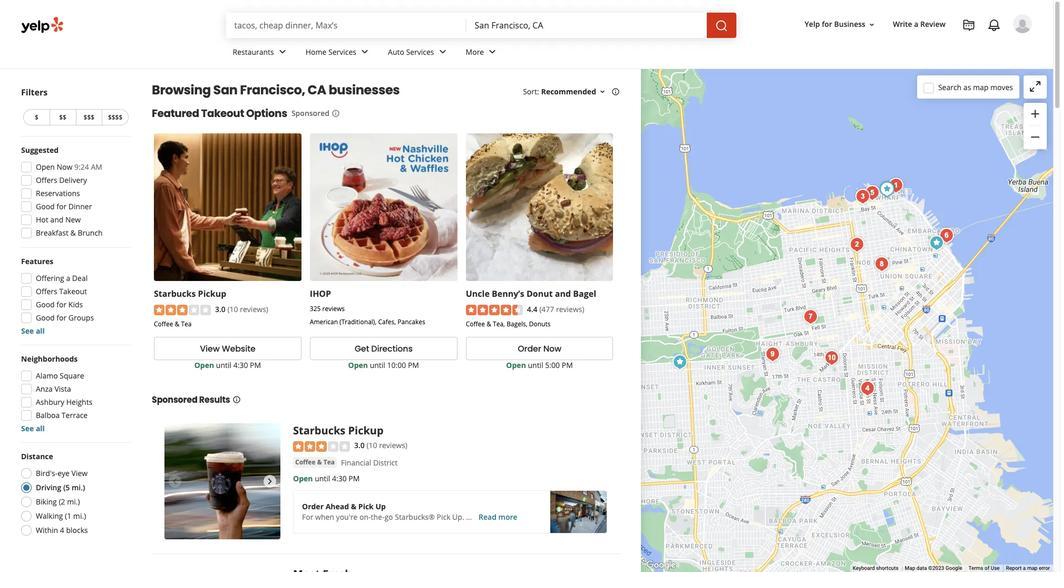 Task type: describe. For each thing, give the bounding box(es) containing it.
open for get directions
[[348, 360, 368, 370]]

walking
[[36, 511, 63, 521]]

district
[[373, 458, 398, 468]]

none field "find"
[[234, 20, 458, 31]]

google
[[946, 565, 963, 571]]

coffee & tea, bagels, donuts
[[466, 320, 551, 329]]

uncle benny's donut and bagel image
[[670, 352, 691, 373]]

16 info v2 image
[[612, 87, 620, 96]]

report
[[1007, 565, 1022, 571]]

hog island oyster image
[[937, 225, 958, 246]]

now for order
[[544, 343, 562, 355]]

slideshow element
[[165, 424, 281, 540]]

tea,
[[493, 320, 505, 329]]

up
[[376, 501, 386, 511]]

see for good for groups
[[21, 326, 34, 336]]

0 vertical spatial starbucks pickup image
[[927, 233, 948, 254]]

(5
[[63, 483, 70, 493]]

shortcuts
[[877, 565, 899, 571]]

order now
[[518, 343, 562, 355]]

neighborhoods
[[21, 354, 78, 364]]

services for home services
[[329, 47, 357, 57]]

1 vertical spatial pick
[[437, 512, 451, 522]]

walking (1 mi.)
[[36, 511, 86, 521]]

groups
[[68, 313, 94, 323]]

uncle
[[466, 288, 490, 300]]

0 horizontal spatial starbucks pickup link
[[154, 288, 226, 300]]

google image
[[644, 559, 679, 572]]

$$$$ button
[[102, 109, 129, 126]]

bird's-eye view
[[36, 468, 88, 478]]

error
[[1040, 565, 1051, 571]]

for
[[302, 512, 314, 522]]

am
[[91, 162, 102, 172]]

1 vertical spatial starbucks pickup link
[[293, 424, 384, 438]]

group containing suggested
[[18, 145, 131, 242]]

next image
[[264, 475, 276, 488]]

coffee for view website
[[154, 320, 173, 329]]

$$$$
[[108, 113, 123, 122]]

terrace
[[62, 410, 88, 420]]

see all for good
[[21, 326, 45, 336]]

auto
[[388, 47, 405, 57]]

suggested
[[21, 145, 59, 155]]

write a review
[[893, 19, 946, 29]]

when
[[315, 512, 334, 522]]

as
[[964, 82, 972, 92]]

coffee inside coffee & tea button
[[295, 458, 316, 467]]

now for open
[[57, 162, 73, 172]]

0 horizontal spatial tea
[[181, 320, 192, 329]]

read more
[[479, 512, 518, 522]]

0 vertical spatial 4:30
[[233, 360, 248, 370]]

option group containing distance
[[18, 452, 131, 539]]

2 good from the top
[[36, 300, 55, 310]]

moves
[[991, 82, 1014, 92]]

4.4 star rating image
[[466, 305, 523, 316]]

write a review link
[[889, 15, 950, 34]]

zazie image
[[763, 344, 784, 365]]

zoom in image
[[1030, 107, 1042, 120]]

see all button for good
[[21, 326, 45, 336]]

9:24
[[74, 162, 89, 172]]

map region
[[560, 4, 1062, 572]]

map for error
[[1028, 565, 1038, 571]]

1 horizontal spatial starbucks pickup
[[293, 424, 384, 438]]

pm for directions
[[408, 360, 419, 370]]

24 chevron down v2 image for home services
[[359, 46, 371, 58]]

325
[[310, 304, 321, 313]]

$$$ button
[[76, 109, 102, 126]]

get directions
[[355, 343, 413, 355]]

4.4
[[527, 304, 538, 314]]

hot and new
[[36, 215, 81, 225]]

24 chevron down v2 image for auto services
[[436, 46, 449, 58]]

browsing
[[152, 81, 211, 99]]

brunch
[[78, 228, 103, 238]]

get
[[355, 343, 369, 355]]

until down coffee & tea button
[[315, 473, 330, 483]]

ihop image
[[877, 179, 898, 200]]

new
[[65, 215, 81, 225]]

all for good for groups
[[36, 326, 45, 336]]

ashbury heights
[[36, 397, 92, 407]]

website
[[222, 343, 256, 355]]

$$$
[[84, 113, 94, 122]]

heights
[[66, 397, 92, 407]]

bagels,
[[507, 320, 528, 329]]

good for groups
[[36, 313, 94, 323]]

0 horizontal spatial view
[[72, 468, 88, 478]]

expand map image
[[1030, 80, 1042, 93]]

recommended
[[542, 87, 597, 97]]

offers for offers delivery
[[36, 175, 57, 185]]

and inside group
[[50, 215, 63, 225]]

house of prime rib image
[[847, 234, 868, 255]]

3.0 for the 3 star rating image to the bottom
[[354, 441, 365, 451]]

1 vertical spatial 4:30
[[332, 473, 347, 483]]

see all button for balboa
[[21, 424, 45, 434]]

a for offering
[[66, 273, 70, 283]]

anza
[[36, 384, 53, 394]]

good for good for kids
[[36, 313, 55, 323]]

financial
[[341, 458, 372, 468]]

coffee & tea link
[[293, 457, 337, 468]]

1 vertical spatial and
[[555, 288, 571, 300]]

driving
[[36, 483, 61, 493]]

16 chevron down v2 image
[[868, 20, 877, 29]]

1 vertical spatial open until 4:30 pm
[[293, 473, 360, 483]]

more
[[466, 47, 484, 57]]

terms
[[969, 565, 984, 571]]

of
[[985, 565, 990, 571]]

order for order now
[[518, 343, 542, 355]]

alamo square
[[36, 371, 84, 381]]

pm for now
[[562, 360, 573, 370]]

24 chevron down v2 image for restaurants
[[276, 46, 289, 58]]

restaurants
[[233, 47, 274, 57]]

the-
[[371, 512, 385, 522]]

write
[[893, 19, 913, 29]]

report a map error link
[[1007, 565, 1051, 571]]

recommended button
[[542, 87, 607, 97]]

terms of use
[[969, 565, 1000, 571]]

yelp for business
[[805, 19, 866, 29]]

view website link
[[154, 337, 302, 360]]

more
[[499, 512, 518, 522]]

previous image
[[169, 475, 181, 488]]

offers for offers takeout
[[36, 286, 57, 296]]

pm down 'financial'
[[349, 473, 360, 483]]

square
[[60, 371, 84, 381]]

breakfast & brunch
[[36, 228, 103, 238]]

1 vertical spatial 3 star rating image
[[293, 441, 350, 452]]

open inside group
[[36, 162, 55, 172]]

directions
[[371, 343, 413, 355]]

you're
[[336, 512, 358, 522]]

american
[[310, 317, 338, 326]]

ihop link
[[310, 288, 331, 300]]

offering a deal
[[36, 273, 88, 283]]

0 horizontal spatial (10
[[228, 304, 238, 314]]

francisco,
[[240, 81, 305, 99]]

©2023
[[929, 565, 945, 571]]

takeout for featured
[[201, 106, 244, 121]]

delivery
[[59, 175, 87, 185]]

biking (2 mi.)
[[36, 497, 80, 507]]

search image
[[715, 19, 728, 32]]

order for order ahead & pick up
[[302, 501, 324, 511]]

1 horizontal spatial reviews)
[[379, 441, 408, 451]]

donuts
[[529, 320, 551, 329]]

4.4 (477 reviews)
[[527, 304, 585, 314]]

uncle benny's donut and bagel
[[466, 288, 597, 300]]

get directions link
[[310, 337, 458, 360]]

0 horizontal spatial 16 info v2 image
[[232, 396, 241, 404]]

Find text field
[[234, 20, 458, 31]]

3.0 (10 reviews) for topmost the 3 star rating image
[[215, 304, 268, 314]]

for for business
[[822, 19, 833, 29]]

0 vertical spatial 16 info v2 image
[[332, 109, 340, 118]]



Task type: locate. For each thing, give the bounding box(es) containing it.
$$ button
[[49, 109, 76, 126]]

1 vertical spatial see
[[21, 424, 34, 434]]

1 good from the top
[[36, 201, 55, 212]]

(10
[[228, 304, 238, 314], [367, 441, 377, 451]]

anza vista
[[36, 384, 71, 394]]

search as map moves
[[939, 82, 1014, 92]]

1 vertical spatial offers
[[36, 286, 57, 296]]

map right as
[[974, 82, 989, 92]]

nopa image
[[801, 306, 822, 328]]

map for moves
[[974, 82, 989, 92]]

view left website
[[200, 343, 220, 355]]

until for website
[[216, 360, 232, 370]]

1 vertical spatial 3.0 (10 reviews)
[[354, 441, 408, 451]]

starbucks pickup image
[[927, 233, 948, 254], [165, 424, 281, 540]]

1 horizontal spatial starbucks pickup image
[[927, 233, 948, 254]]

0 vertical spatial starbucks pickup link
[[154, 288, 226, 300]]

reviews) for view website
[[240, 304, 268, 314]]

see all up the neighborhoods
[[21, 326, 45, 336]]

keyboard shortcuts button
[[853, 565, 899, 572]]

options
[[246, 106, 287, 121]]

a right write
[[915, 19, 919, 29]]

1 horizontal spatial pick
[[437, 512, 451, 522]]

ihop 325 reviews american (traditional), cafes, pancakes
[[310, 288, 426, 326]]

24 chevron down v2 image for more
[[486, 46, 499, 58]]

tea inside button
[[324, 458, 335, 467]]

for right yelp
[[822, 19, 833, 29]]

until for now
[[528, 360, 544, 370]]

3 good from the top
[[36, 313, 55, 323]]

1 horizontal spatial now
[[544, 343, 562, 355]]

data
[[917, 565, 928, 571]]

2 vertical spatial mi.)
[[73, 511, 86, 521]]

report a map error
[[1007, 565, 1051, 571]]

open for order now
[[507, 360, 526, 370]]

business categories element
[[224, 38, 1033, 69]]

1 vertical spatial starbucks
[[293, 424, 346, 438]]

until left 5:00
[[528, 360, 544, 370]]

0 vertical spatial pick
[[359, 501, 374, 511]]

24 chevron down v2 image inside restaurants link
[[276, 46, 289, 58]]

0 horizontal spatial order
[[302, 501, 324, 511]]

reviews) down "bagel"
[[556, 304, 585, 314]]

until for directions
[[370, 360, 386, 370]]

0 vertical spatial open until 4:30 pm
[[194, 360, 261, 370]]

2 none field from the left
[[475, 20, 699, 31]]

0 horizontal spatial sponsored
[[152, 394, 198, 406]]

pickup
[[198, 288, 226, 300], [348, 424, 384, 438]]

(traditional),
[[340, 317, 377, 326]]

1 services from the left
[[329, 47, 357, 57]]

1 vertical spatial mi.)
[[67, 497, 80, 507]]

sponsored
[[292, 108, 330, 118], [152, 394, 198, 406]]

view right eye
[[72, 468, 88, 478]]

1 horizontal spatial none field
[[475, 20, 699, 31]]

starbucks pickup
[[154, 288, 226, 300], [293, 424, 384, 438]]

0 horizontal spatial and
[[50, 215, 63, 225]]

1 vertical spatial coffee & tea
[[295, 458, 335, 467]]

0 vertical spatial map
[[974, 82, 989, 92]]

0 vertical spatial offers
[[36, 175, 57, 185]]

tea up view website link
[[181, 320, 192, 329]]

mi.) right (2
[[67, 497, 80, 507]]

3 star rating image
[[154, 305, 211, 316], [293, 441, 350, 452]]

1 all from the top
[[36, 326, 45, 336]]

good down good for kids
[[36, 313, 55, 323]]

1 horizontal spatial map
[[1028, 565, 1038, 571]]

foreign cinema image
[[858, 378, 879, 399]]

mi.) for driving (5 mi.)
[[72, 483, 85, 493]]

zoom out image
[[1030, 131, 1042, 144]]

0 horizontal spatial services
[[329, 47, 357, 57]]

a inside group
[[66, 273, 70, 283]]

within
[[36, 525, 58, 535]]

open down "get"
[[348, 360, 368, 370]]

1 vertical spatial order
[[302, 501, 324, 511]]

4 24 chevron down v2 image from the left
[[486, 46, 499, 58]]

1 vertical spatial all
[[36, 424, 45, 434]]

reviews
[[323, 304, 345, 313]]

3.0
[[215, 304, 226, 314], [354, 441, 365, 451]]

0 vertical spatial view
[[200, 343, 220, 355]]

good
[[36, 201, 55, 212], [36, 300, 55, 310], [36, 313, 55, 323]]

coffee & tea inside button
[[295, 458, 335, 467]]

1 vertical spatial (10
[[367, 441, 377, 451]]

0 vertical spatial see all button
[[21, 326, 45, 336]]

3.0 (10 reviews) up website
[[215, 304, 268, 314]]

pm for website
[[250, 360, 261, 370]]

1 horizontal spatial open until 4:30 pm
[[293, 473, 360, 483]]

1 see all button from the top
[[21, 326, 45, 336]]

0 horizontal spatial 3.0 (10 reviews)
[[215, 304, 268, 314]]

2 all from the top
[[36, 424, 45, 434]]

open down coffee & tea button
[[293, 473, 313, 483]]

24 chevron down v2 image right the 'more'
[[486, 46, 499, 58]]

business
[[835, 19, 866, 29]]

0 vertical spatial starbucks
[[154, 288, 196, 300]]

1 see all from the top
[[21, 326, 45, 336]]

1 vertical spatial now
[[544, 343, 562, 355]]

reviews) up website
[[240, 304, 268, 314]]

3.0 (10 reviews) up district
[[354, 441, 408, 451]]

group containing features
[[18, 256, 131, 337]]

offers
[[36, 175, 57, 185], [36, 286, 57, 296]]

16 info v2 image down businesses
[[332, 109, 340, 118]]

now up offers delivery at the left
[[57, 162, 73, 172]]

3.0 up 'financial'
[[354, 441, 365, 451]]

offers up reservations
[[36, 175, 57, 185]]

takeout up kids
[[59, 286, 87, 296]]

a for report
[[1024, 565, 1027, 571]]

bagel
[[573, 288, 597, 300]]

see for balboa terrace
[[21, 424, 34, 434]]

0 horizontal spatial 3 star rating image
[[154, 305, 211, 316]]

mi.) for walking (1 mi.)
[[73, 511, 86, 521]]

fog harbor fish house image
[[886, 175, 907, 196]]

2 24 chevron down v2 image from the left
[[359, 46, 371, 58]]

blocks
[[66, 525, 88, 535]]

24 chevron down v2 image right restaurants
[[276, 46, 289, 58]]

0 vertical spatial a
[[915, 19, 919, 29]]

tea
[[181, 320, 192, 329], [324, 458, 335, 467]]

pick
[[359, 501, 374, 511], [437, 512, 451, 522]]

1 horizontal spatial starbucks pickup link
[[293, 424, 384, 438]]

services for auto services
[[406, 47, 434, 57]]

pm right 10:00
[[408, 360, 419, 370]]

until down view website
[[216, 360, 232, 370]]

1 vertical spatial tea
[[324, 458, 335, 467]]

good down offers takeout
[[36, 300, 55, 310]]

open until 4:30 pm down coffee & tea button
[[293, 473, 360, 483]]

gary danko image
[[853, 186, 874, 207]]

hot
[[36, 215, 48, 225]]

starbucks®
[[395, 512, 435, 522]]

offering
[[36, 273, 64, 283]]

sponsored down ca
[[292, 108, 330, 118]]

sponsored for sponsored results
[[152, 394, 198, 406]]

ashbury
[[36, 397, 64, 407]]

1 vertical spatial see all
[[21, 424, 45, 434]]

home services link
[[297, 38, 380, 69]]

order up "open until 5:00 pm"
[[518, 343, 542, 355]]

for down offers takeout
[[57, 300, 67, 310]]

1 horizontal spatial 3.0 (10 reviews)
[[354, 441, 408, 451]]

open down view website
[[194, 360, 214, 370]]

pm right 5:00
[[562, 360, 573, 370]]

0 horizontal spatial starbucks pickup
[[154, 288, 226, 300]]

1 horizontal spatial and
[[555, 288, 571, 300]]

1 horizontal spatial coffee
[[295, 458, 316, 467]]

1 24 chevron down v2 image from the left
[[276, 46, 289, 58]]

see all for balboa
[[21, 424, 45, 434]]

1 horizontal spatial order
[[518, 343, 542, 355]]

3.0 up view website
[[215, 304, 226, 314]]

0 horizontal spatial open until 4:30 pm
[[194, 360, 261, 370]]

offers delivery
[[36, 175, 87, 185]]

see up distance
[[21, 424, 34, 434]]

24 chevron down v2 image inside more link
[[486, 46, 499, 58]]

1 horizontal spatial 3.0
[[354, 441, 365, 451]]

4:30 down website
[[233, 360, 248, 370]]

3.0 (10 reviews) for the 3 star rating image to the bottom
[[354, 441, 408, 451]]

open until 4:30 pm down view website
[[194, 360, 261, 370]]

0 vertical spatial takeout
[[201, 106, 244, 121]]

sort:
[[523, 87, 539, 97]]

0 vertical spatial see
[[21, 326, 34, 336]]

24 chevron down v2 image right auto services
[[436, 46, 449, 58]]

24 chevron down v2 image inside auto services link
[[436, 46, 449, 58]]

now inside order now link
[[544, 343, 562, 355]]

up.
[[453, 512, 464, 522]]

notifications image
[[988, 19, 1001, 32]]

until down get directions
[[370, 360, 386, 370]]

3 24 chevron down v2 image from the left
[[436, 46, 449, 58]]

0 horizontal spatial 4:30
[[233, 360, 248, 370]]

0 horizontal spatial starbucks pickup image
[[165, 424, 281, 540]]

1 vertical spatial sponsored
[[152, 394, 198, 406]]

terms of use link
[[969, 565, 1000, 571]]

0 vertical spatial tea
[[181, 320, 192, 329]]

24 chevron down v2 image inside home services link
[[359, 46, 371, 58]]

browsing san francisco, ca businesses
[[152, 81, 400, 99]]

open
[[36, 162, 55, 172], [194, 360, 214, 370], [348, 360, 368, 370], [507, 360, 526, 370], [293, 473, 313, 483]]

for
[[822, 19, 833, 29], [57, 201, 67, 212], [57, 300, 67, 310], [57, 313, 67, 323]]

16 chevron down v2 image
[[599, 87, 607, 96]]

auto services link
[[380, 38, 458, 69]]

(10 up view website link
[[228, 304, 238, 314]]

24 chevron down v2 image
[[276, 46, 289, 58], [359, 46, 371, 58], [436, 46, 449, 58], [486, 46, 499, 58]]

2 vertical spatial good
[[36, 313, 55, 323]]

pickup for starbucks pickup link to the left
[[198, 288, 226, 300]]

sponsored left results
[[152, 394, 198, 406]]

1 vertical spatial a
[[66, 273, 70, 283]]

see all button down balboa
[[21, 424, 45, 434]]

1 vertical spatial 16 info v2 image
[[232, 396, 241, 404]]

tea left 'financial'
[[324, 458, 335, 467]]

sponsored for sponsored
[[292, 108, 330, 118]]

use
[[991, 565, 1000, 571]]

pickup for bottommost starbucks pickup link
[[348, 424, 384, 438]]

user actions element
[[797, 13, 1048, 78]]

ahead
[[326, 501, 349, 511]]

read
[[479, 512, 497, 522]]

for up hot and new
[[57, 201, 67, 212]]

group containing neighborhoods
[[18, 354, 131, 434]]

good up hot
[[36, 201, 55, 212]]

1 vertical spatial good
[[36, 300, 55, 310]]

0 vertical spatial see all
[[21, 326, 45, 336]]

and up breakfast
[[50, 215, 63, 225]]

16 info v2 image
[[332, 109, 340, 118], [232, 396, 241, 404]]

pick left up.
[[437, 512, 451, 522]]

coffee & tea button
[[293, 457, 337, 468]]

0 horizontal spatial pickup
[[198, 288, 226, 300]]

none field up business categories element
[[475, 20, 699, 31]]

services
[[329, 47, 357, 57], [406, 47, 434, 57]]

for down good for kids
[[57, 313, 67, 323]]

0 horizontal spatial pick
[[359, 501, 374, 511]]

0 horizontal spatial 3.0
[[215, 304, 226, 314]]

features
[[21, 256, 53, 266]]

driving (5 mi.)
[[36, 483, 85, 493]]

1 horizontal spatial services
[[406, 47, 434, 57]]

1 horizontal spatial tea
[[324, 458, 335, 467]]

biking
[[36, 497, 57, 507]]

1 vertical spatial see all button
[[21, 424, 45, 434]]

ca
[[308, 81, 326, 99]]

featured
[[152, 106, 199, 121]]

for for dinner
[[57, 201, 67, 212]]

restaurants link
[[224, 38, 297, 69]]

keyboard
[[853, 565, 875, 571]]

0 horizontal spatial now
[[57, 162, 73, 172]]

home
[[306, 47, 327, 57]]

see all
[[21, 326, 45, 336], [21, 424, 45, 434]]

0 horizontal spatial coffee
[[154, 320, 173, 329]]

all down "good for groups"
[[36, 326, 45, 336]]

mi.) for biking (2 mi.)
[[67, 497, 80, 507]]

open down order now
[[507, 360, 526, 370]]

pancakes
[[398, 317, 426, 326]]

for for kids
[[57, 300, 67, 310]]

for for groups
[[57, 313, 67, 323]]

reservations
[[36, 188, 80, 198]]

offers down offering
[[36, 286, 57, 296]]

0 horizontal spatial starbucks
[[154, 288, 196, 300]]

24 chevron down v2 image left the auto
[[359, 46, 371, 58]]

sponsored results
[[152, 394, 230, 406]]

option group
[[18, 452, 131, 539]]

all
[[36, 326, 45, 336], [36, 424, 45, 434]]

dinner
[[68, 201, 92, 212]]

1 none field from the left
[[234, 20, 458, 31]]

all down balboa
[[36, 424, 45, 434]]

0 vertical spatial 3 star rating image
[[154, 305, 211, 316]]

0 vertical spatial now
[[57, 162, 73, 172]]

takeout for offers
[[59, 286, 87, 296]]

0 vertical spatial mi.)
[[72, 483, 85, 493]]

0 vertical spatial starbucks pickup
[[154, 288, 226, 300]]

0 horizontal spatial map
[[974, 82, 989, 92]]

1 horizontal spatial (10
[[367, 441, 377, 451]]

a for write
[[915, 19, 919, 29]]

all for balboa terrace
[[36, 424, 45, 434]]

Near text field
[[475, 20, 699, 31]]

0 horizontal spatial coffee & tea
[[154, 320, 192, 329]]

2 vertical spatial a
[[1024, 565, 1027, 571]]

reviews) up district
[[379, 441, 408, 451]]

5:00
[[546, 360, 560, 370]]

tyler b. image
[[1014, 14, 1033, 33]]

map left error
[[1028, 565, 1038, 571]]

1 horizontal spatial starbucks
[[293, 424, 346, 438]]

see all button up the neighborhoods
[[21, 326, 45, 336]]

4:30 down 'financial'
[[332, 473, 347, 483]]

none field near
[[475, 20, 699, 31]]

kitchen story image
[[822, 348, 843, 369]]

mi.) right (5
[[72, 483, 85, 493]]

None field
[[234, 20, 458, 31], [475, 20, 699, 31]]

3.0 (10 reviews)
[[215, 304, 268, 314], [354, 441, 408, 451]]

pm down website
[[250, 360, 261, 370]]

see
[[21, 326, 34, 336], [21, 424, 34, 434]]

surisan image
[[862, 182, 883, 204]]

go
[[385, 512, 393, 522]]

search
[[939, 82, 962, 92]]

& inside group
[[70, 228, 76, 238]]

2 see from the top
[[21, 424, 34, 434]]

1 vertical spatial starbucks pickup image
[[165, 424, 281, 540]]

open down 'suggested'
[[36, 162, 55, 172]]

1 horizontal spatial 3 star rating image
[[293, 441, 350, 452]]

2 horizontal spatial a
[[1024, 565, 1027, 571]]

benny's
[[492, 288, 525, 300]]

for inside button
[[822, 19, 833, 29]]

pick up on-
[[359, 501, 374, 511]]

good for dinner
[[36, 201, 92, 212]]

& inside button
[[317, 458, 322, 467]]

mi.) right (1
[[73, 511, 86, 521]]

see all down balboa
[[21, 424, 45, 434]]

a right report
[[1024, 565, 1027, 571]]

now inside group
[[57, 162, 73, 172]]

services right the auto
[[406, 47, 434, 57]]

0 horizontal spatial takeout
[[59, 286, 87, 296]]

projects image
[[963, 19, 976, 32]]

4
[[60, 525, 64, 535]]

1 vertical spatial 3.0
[[354, 441, 365, 451]]

coffee for order now
[[466, 320, 485, 329]]

liholiho yacht club image
[[872, 254, 893, 275]]

2 see all button from the top
[[21, 424, 45, 434]]

reviews) for order now
[[556, 304, 585, 314]]

bird's-
[[36, 468, 58, 478]]

yelp for business button
[[801, 15, 881, 34]]

breakfast
[[36, 228, 69, 238]]

0 vertical spatial 3.0
[[215, 304, 226, 314]]

a left deal
[[66, 273, 70, 283]]

0 vertical spatial 3.0 (10 reviews)
[[215, 304, 268, 314]]

16 info v2 image right results
[[232, 396, 241, 404]]

2 see all from the top
[[21, 424, 45, 434]]

0 horizontal spatial none field
[[234, 20, 458, 31]]

now
[[57, 162, 73, 172], [544, 343, 562, 355]]

0 horizontal spatial a
[[66, 273, 70, 283]]

0 vertical spatial good
[[36, 201, 55, 212]]

1 horizontal spatial takeout
[[201, 106, 244, 121]]

results
[[199, 394, 230, 406]]

1 horizontal spatial 4:30
[[332, 473, 347, 483]]

takeout inside group
[[59, 286, 87, 296]]

2 services from the left
[[406, 47, 434, 57]]

(2
[[59, 497, 65, 507]]

order up for
[[302, 501, 324, 511]]

and up 4.4 (477 reviews) in the bottom of the page
[[555, 288, 571, 300]]

group
[[1024, 103, 1048, 149], [18, 145, 131, 242], [18, 256, 131, 337], [18, 354, 131, 434]]

1 horizontal spatial a
[[915, 19, 919, 29]]

1 offers from the top
[[36, 175, 57, 185]]

0 vertical spatial order
[[518, 343, 542, 355]]

3.0 for topmost the 3 star rating image
[[215, 304, 226, 314]]

(10 up financial district
[[367, 441, 377, 451]]

good for reservations
[[36, 201, 55, 212]]

open until 5:00 pm
[[507, 360, 573, 370]]

2 offers from the top
[[36, 286, 57, 296]]

takeout
[[201, 106, 244, 121], [59, 286, 87, 296]]

none field up home services link
[[234, 20, 458, 31]]

see up the neighborhoods
[[21, 326, 34, 336]]

0 vertical spatial (10
[[228, 304, 238, 314]]

1 see from the top
[[21, 326, 34, 336]]

now up 5:00
[[544, 343, 562, 355]]

takeout down san
[[201, 106, 244, 121]]

pm
[[250, 360, 261, 370], [408, 360, 419, 370], [562, 360, 573, 370], [349, 473, 360, 483]]

2 horizontal spatial reviews)
[[556, 304, 585, 314]]

services right home
[[329, 47, 357, 57]]

1 horizontal spatial sponsored
[[292, 108, 330, 118]]

1 vertical spatial starbucks pickup
[[293, 424, 384, 438]]

2 horizontal spatial coffee
[[466, 320, 485, 329]]

0 vertical spatial pickup
[[198, 288, 226, 300]]

good for kids
[[36, 300, 83, 310]]

None search field
[[226, 13, 739, 38]]

open for view website
[[194, 360, 214, 370]]



Task type: vqa. For each thing, say whether or not it's contained in the screenshot.
the topmost See all button
yes



